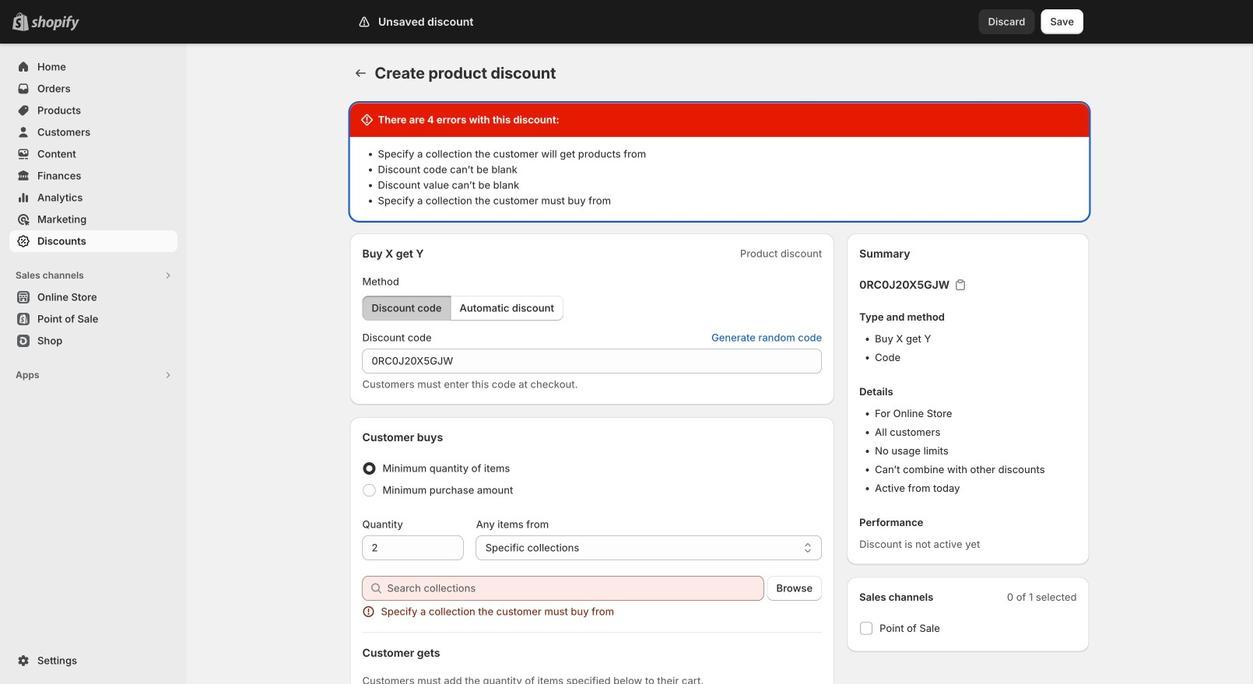 Task type: locate. For each thing, give the bounding box(es) containing it.
None text field
[[362, 536, 464, 561]]

None text field
[[362, 349, 822, 374]]



Task type: vqa. For each thing, say whether or not it's contained in the screenshot.
My Store icon
no



Task type: describe. For each thing, give the bounding box(es) containing it.
shopify image
[[31, 15, 79, 31]]

Search collections text field
[[387, 576, 764, 601]]



